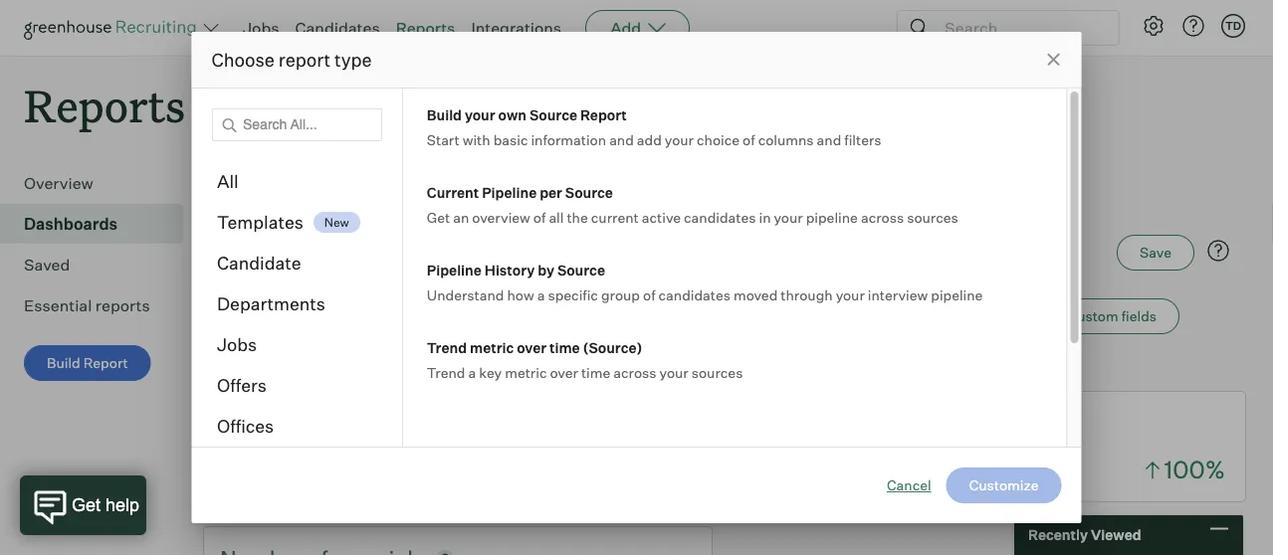 Task type: vqa. For each thing, say whether or not it's contained in the screenshot.
request on the bottom right of page
no



Task type: describe. For each thing, give the bounding box(es) containing it.
faq image
[[1207, 239, 1231, 263]]

save button
[[1117, 235, 1195, 271]]

departments
[[379, 308, 464, 325]]

candidates
[[295, 18, 380, 38]]

build your own source report start with basic information and add your choice of columns and filters
[[427, 106, 881, 148]]

report inside button
[[83, 355, 128, 372]]

all
[[549, 209, 564, 226]]

1 horizontal spatial time
[[581, 364, 610, 381]]

qualified
[[220, 410, 311, 437]]

source for group
[[557, 261, 605, 279]]

with
[[462, 131, 490, 148]]

saved link
[[24, 253, 175, 277]]

your inside trend metric over time (source) trend a key metric over time across your sources
[[659, 364, 688, 381]]

pipeline history by source understand how a specific group of candidates moved through your interview pipeline
[[427, 261, 983, 304]]

qualified candidates
[[220, 410, 429, 437]]

(source)
[[583, 339, 642, 357]]

start
[[427, 131, 459, 148]]

recruiting
[[417, 176, 495, 196]]

pipeline inside "current pipeline per source get an overview of all the current active candidates in your pipeline across sources"
[[482, 184, 536, 201]]

overview
[[24, 173, 93, 193]]

choose
[[212, 48, 275, 71]]

fields
[[1122, 308, 1157, 325]]

integrations link
[[471, 18, 562, 38]]

reports
[[95, 296, 150, 316]]

1 horizontal spatial reports
[[396, 18, 455, 38]]

departments
[[217, 293, 325, 315]]

all departments
[[359, 308, 464, 325]]

19
[[466, 360, 481, 378]]

build for build your own source report start with basic information and add your choice of columns and filters
[[427, 106, 462, 123]]

essential reports
[[24, 296, 150, 316]]

and inside button
[[269, 176, 297, 196]]

custom
[[1070, 308, 1119, 325]]

all departments button
[[336, 299, 486, 335]]

compared
[[352, 360, 419, 378]]

columns
[[758, 131, 814, 148]]

all hiring managers button
[[836, 299, 1008, 335]]

pipeline for pipeline history by source understand how a specific group of candidates moved through your interview pipeline
[[427, 261, 481, 279]]

your inside pipeline history by source understand how a specific group of candidates moved through your interview pipeline
[[836, 286, 865, 304]]

report inside build your own source report start with basic information and add your choice of columns and filters
[[580, 106, 627, 123]]

oct
[[266, 360, 290, 378]]

history
[[484, 261, 535, 279]]

moved
[[733, 286, 778, 304]]

1 horizontal spatial over
[[550, 364, 578, 381]]

per
[[539, 184, 562, 201]]

trend metric over time (source) trend a key metric over time across your sources
[[427, 339, 743, 381]]

0 vertical spatial time
[[549, 339, 580, 357]]

sources inside "current pipeline per source get an overview of all the current active candidates in your pipeline across sources"
[[907, 209, 958, 226]]

pipeline for pipeline health
[[215, 238, 298, 268]]

job custom fields
[[1043, 308, 1157, 325]]

16,
[[293, 360, 311, 378]]

recruiting efficiency
[[417, 176, 569, 196]]

offices
[[258, 308, 301, 325]]

2 - from the left
[[483, 360, 490, 378]]

2 vertical spatial candidates
[[316, 410, 429, 437]]

0 horizontal spatial reports
[[24, 76, 185, 134]]

all offices
[[238, 308, 301, 325]]

Search All... text field
[[212, 109, 382, 141]]

all hiring managers
[[859, 308, 985, 325]]

key
[[479, 364, 502, 381]]

overview
[[472, 209, 530, 226]]

last
[[521, 308, 550, 325]]

dashboards
[[24, 214, 118, 234]]

information
[[531, 131, 606, 148]]

1 2023 from the left
[[314, 360, 349, 378]]

offers and hiring
[[220, 176, 343, 196]]

all for all
[[217, 171, 238, 193]]

essential
[[24, 296, 92, 316]]

all for all departments
[[359, 308, 376, 325]]

td
[[1226, 19, 1242, 32]]

your inside "current pipeline per source get an overview of all the current active candidates in your pipeline across sources"
[[774, 209, 803, 226]]

an
[[453, 209, 469, 226]]

type
[[335, 48, 372, 71]]

your right the add at the top
[[665, 131, 694, 148]]

in
[[759, 209, 771, 226]]

of inside pipeline history by source understand how a specific group of candidates moved through your interview pipeline
[[643, 286, 655, 304]]

templates
[[217, 212, 303, 234]]

qualified link
[[220, 409, 316, 439]]

0 vertical spatial metric
[[470, 339, 514, 357]]

job custom fields button
[[1020, 299, 1180, 335]]

greenhouse recruiting image
[[24, 16, 203, 40]]

100%
[[1165, 455, 1226, 485]]

all offices button
[[215, 299, 324, 335]]

build report button
[[24, 346, 151, 382]]

all for all hiring managers
[[859, 308, 876, 325]]

tab list containing offers and hiring
[[215, 167, 1235, 207]]

basic
[[493, 131, 528, 148]]

across inside trend metric over time (source) trend a key metric over time across your sources
[[613, 364, 656, 381]]

jobs inside choose report type dialog
[[217, 334, 257, 356]]

last 90 days button
[[498, 299, 628, 335]]

a for key
[[468, 364, 476, 381]]

save
[[1140, 244, 1172, 262]]

18
[[239, 360, 254, 378]]

candidate
[[217, 252, 301, 274]]

1 jul from the left
[[215, 360, 236, 378]]

2 jul from the left
[[493, 360, 514, 378]]

0 horizontal spatial over
[[517, 339, 546, 357]]

current
[[591, 209, 639, 226]]

jobs link
[[243, 18, 279, 38]]



Task type: locate. For each thing, give the bounding box(es) containing it.
0 vertical spatial reports
[[396, 18, 455, 38]]

1 horizontal spatial 2023
[[537, 360, 572, 378]]

2 horizontal spatial and
[[817, 131, 841, 148]]

0 vertical spatial across
[[861, 209, 904, 226]]

sources inside trend metric over time (source) trend a key metric over time across your sources
[[691, 364, 743, 381]]

1 vertical spatial metric
[[505, 364, 547, 381]]

0 vertical spatial pipeline
[[806, 209, 858, 226]]

1 vertical spatial report
[[83, 355, 128, 372]]

essential reports link
[[24, 294, 175, 318]]

0 horizontal spatial time
[[549, 339, 580, 357]]

report
[[279, 48, 331, 71]]

1 horizontal spatial and
[[609, 131, 634, 148]]

pipeline for interview
[[931, 286, 983, 304]]

0 vertical spatial sources
[[907, 209, 958, 226]]

1 horizontal spatial across
[[861, 209, 904, 226]]

your down pipeline history by source understand how a specific group of candidates moved through your interview pipeline
[[659, 364, 688, 381]]

over right 17,
[[550, 364, 578, 381]]

90
[[553, 308, 571, 325]]

pipeline down templates
[[215, 238, 298, 268]]

sources down moved
[[691, 364, 743, 381]]

by
[[538, 261, 554, 279]]

offers for offers
[[217, 375, 266, 397]]

job
[[1043, 308, 1067, 325]]

0 horizontal spatial hiring
[[300, 176, 343, 196]]

report up information
[[580, 106, 627, 123]]

last 90 days
[[521, 308, 605, 325]]

all down interview
[[859, 308, 876, 325]]

1 vertical spatial a
[[468, 364, 476, 381]]

0 horizontal spatial of
[[533, 209, 546, 226]]

1 vertical spatial hiring
[[879, 308, 917, 325]]

1 vertical spatial across
[[613, 364, 656, 381]]

metric right key
[[505, 364, 547, 381]]

understand
[[427, 286, 504, 304]]

pipeline up managers
[[931, 286, 983, 304]]

cancel link
[[887, 476, 932, 496]]

2 vertical spatial source
[[557, 261, 605, 279]]

pipeline up overview
[[482, 184, 536, 201]]

through
[[781, 286, 833, 304]]

specific
[[548, 286, 598, 304]]

a left key
[[468, 364, 476, 381]]

over up 17,
[[517, 339, 546, 357]]

across inside "current pipeline per source get an overview of all the current active candidates in your pipeline across sources"
[[861, 209, 904, 226]]

and left filters
[[817, 131, 841, 148]]

build down essential
[[47, 355, 80, 372]]

of inside build your own source report start with basic information and add your choice of columns and filters
[[743, 131, 755, 148]]

your right "through"
[[836, 286, 865, 304]]

candidates left in
[[684, 209, 756, 226]]

add button
[[586, 10, 690, 46]]

candidates inside "current pipeline per source get an overview of all the current active candidates in your pipeline across sources"
[[684, 209, 756, 226]]

tab list
[[215, 167, 1235, 207]]

of left all
[[533, 209, 546, 226]]

reports
[[396, 18, 455, 38], [24, 76, 185, 134]]

offers up offices
[[217, 375, 266, 397]]

your right in
[[774, 209, 803, 226]]

your up with
[[465, 106, 495, 123]]

td button
[[1218, 10, 1250, 42]]

offers up templates
[[220, 176, 265, 196]]

a
[[537, 286, 545, 304], [468, 364, 476, 381]]

all up templates
[[217, 171, 238, 193]]

the
[[567, 209, 588, 226]]

trend up apr
[[427, 339, 467, 357]]

jobs
[[243, 18, 279, 38], [217, 334, 257, 356]]

0 horizontal spatial pipeline
[[806, 209, 858, 226]]

0 vertical spatial over
[[517, 339, 546, 357]]

report down essential reports link
[[83, 355, 128, 372]]

0 horizontal spatial report
[[83, 355, 128, 372]]

offices
[[217, 416, 273, 438]]

managers
[[920, 308, 985, 325]]

time down last 90 days button
[[549, 339, 580, 357]]

0 horizontal spatial build
[[47, 355, 80, 372]]

source up information
[[529, 106, 577, 123]]

0 horizontal spatial a
[[468, 364, 476, 381]]

1 horizontal spatial a
[[537, 286, 545, 304]]

1 vertical spatial jobs
[[217, 334, 257, 356]]

offers for offers and hiring
[[220, 176, 265, 196]]

recently
[[1029, 527, 1089, 544]]

offers and hiring button
[[215, 167, 348, 207]]

a for specific
[[537, 286, 545, 304]]

0 vertical spatial jobs
[[243, 18, 279, 38]]

0 vertical spatial candidates
[[684, 209, 756, 226]]

pipeline inside pipeline history by source understand how a specific group of candidates moved through your interview pipeline
[[427, 261, 481, 279]]

jul
[[215, 360, 236, 378], [493, 360, 514, 378]]

offers
[[220, 176, 265, 196], [217, 375, 266, 397]]

jobs up 18
[[217, 334, 257, 356]]

Search text field
[[940, 13, 1101, 42]]

configure image
[[1142, 14, 1166, 38]]

pipeline inside pipeline history by source understand how a specific group of candidates moved through your interview pipeline
[[931, 286, 983, 304]]

current
[[427, 184, 479, 201]]

1 horizontal spatial of
[[643, 286, 655, 304]]

offers inside choose report type dialog
[[217, 375, 266, 397]]

1 vertical spatial time
[[581, 364, 610, 381]]

reports link
[[396, 18, 455, 38]]

new
[[324, 215, 349, 230]]

build
[[427, 106, 462, 123], [47, 355, 80, 372]]

reports down greenhouse recruiting image
[[24, 76, 185, 134]]

saved
[[24, 255, 70, 275]]

td button
[[1222, 14, 1246, 38]]

1 vertical spatial pipeline
[[931, 286, 983, 304]]

to
[[422, 360, 435, 378]]

get
[[427, 209, 450, 226]]

0 horizontal spatial jul
[[215, 360, 236, 378]]

2 trend from the top
[[427, 364, 465, 381]]

candidates link
[[295, 18, 380, 38]]

metric up key
[[470, 339, 514, 357]]

2 vertical spatial of
[[643, 286, 655, 304]]

jul left 18
[[215, 360, 236, 378]]

all for all offices
[[238, 308, 255, 325]]

hiring up new
[[300, 176, 343, 196]]

dashboards link
[[24, 212, 175, 236]]

pipeline inside "current pipeline per source get an overview of all the current active candidates in your pipeline across sources"
[[806, 209, 858, 226]]

1 - from the left
[[257, 360, 263, 378]]

a inside trend metric over time (source) trend a key metric over time across your sources
[[468, 364, 476, 381]]

a inside pipeline history by source understand how a specific group of candidates moved through your interview pipeline
[[537, 286, 545, 304]]

build up start
[[427, 106, 462, 123]]

1 vertical spatial offers
[[217, 375, 266, 397]]

pipeline right in
[[806, 209, 858, 226]]

source
[[529, 106, 577, 123], [565, 184, 613, 201], [557, 261, 605, 279]]

- right the 19
[[483, 360, 490, 378]]

0 horizontal spatial 2023
[[314, 360, 349, 378]]

source up the the
[[565, 184, 613, 201]]

viewed
[[1091, 527, 1142, 544]]

-
[[257, 360, 263, 378], [483, 360, 490, 378]]

offers inside button
[[220, 176, 265, 196]]

across up interview
[[861, 209, 904, 226]]

0 vertical spatial of
[[743, 131, 755, 148]]

candidates left moved
[[658, 286, 730, 304]]

all
[[217, 171, 238, 193], [238, 308, 255, 325], [359, 308, 376, 325], [859, 308, 876, 325]]

source up specific
[[557, 261, 605, 279]]

trend left the 19
[[427, 364, 465, 381]]

1 trend from the top
[[427, 339, 467, 357]]

over
[[517, 339, 546, 357], [550, 364, 578, 381]]

all left offices at the left bottom
[[238, 308, 255, 325]]

current pipeline per source get an overview of all the current active candidates in your pipeline across sources
[[427, 184, 958, 226]]

how
[[507, 286, 534, 304]]

1 horizontal spatial build
[[427, 106, 462, 123]]

0 horizontal spatial sources
[[691, 364, 743, 381]]

candidates down the compared
[[316, 410, 429, 437]]

across down (source) on the bottom of the page
[[613, 364, 656, 381]]

1 vertical spatial of
[[533, 209, 546, 226]]

0 vertical spatial report
[[580, 106, 627, 123]]

1 horizontal spatial sources
[[907, 209, 958, 226]]

pipeline health
[[215, 238, 367, 268]]

time down (source) on the bottom of the page
[[581, 364, 610, 381]]

choose report type
[[212, 48, 372, 71]]

efficiency
[[498, 176, 569, 196]]

of inside "current pipeline per source get an overview of all the current active candidates in your pipeline across sources"
[[533, 209, 546, 226]]

days
[[574, 308, 605, 325]]

across
[[861, 209, 904, 226], [613, 364, 656, 381]]

1 horizontal spatial hiring
[[879, 308, 917, 325]]

pipeline up understand
[[427, 261, 481, 279]]

- right 18
[[257, 360, 263, 378]]

0 vertical spatial a
[[537, 286, 545, 304]]

1 vertical spatial trend
[[427, 364, 465, 381]]

0 horizontal spatial across
[[613, 364, 656, 381]]

sources up interview
[[907, 209, 958, 226]]

2023 right 16,
[[314, 360, 349, 378]]

choose report type dialog
[[192, 32, 1082, 556]]

build for build report
[[47, 355, 80, 372]]

build inside button
[[47, 355, 80, 372]]

sources
[[907, 209, 958, 226], [691, 364, 743, 381]]

of
[[743, 131, 755, 148], [533, 209, 546, 226], [643, 286, 655, 304]]

1 horizontal spatial jul
[[493, 360, 514, 378]]

0 horizontal spatial and
[[269, 176, 297, 196]]

hiring down interview
[[879, 308, 917, 325]]

1 horizontal spatial -
[[483, 360, 490, 378]]

build inside build your own source report start with basic information and add your choice of columns and filters
[[427, 106, 462, 123]]

own
[[498, 106, 526, 123]]

source inside "current pipeline per source get an overview of all the current active candidates in your pipeline across sources"
[[565, 184, 613, 201]]

0 vertical spatial offers
[[220, 176, 265, 196]]

interview
[[868, 286, 928, 304]]

a right how on the left of page
[[537, 286, 545, 304]]

1 vertical spatial sources
[[691, 364, 743, 381]]

source inside pipeline history by source understand how a specific group of candidates moved through your interview pipeline
[[557, 261, 605, 279]]

0 horizontal spatial -
[[257, 360, 263, 378]]

candidates inside pipeline history by source understand how a specific group of candidates moved through your interview pipeline
[[658, 286, 730, 304]]

1 vertical spatial over
[[550, 364, 578, 381]]

reports right candidates
[[396, 18, 455, 38]]

hiring inside button
[[300, 176, 343, 196]]

of right choice
[[743, 131, 755, 148]]

source for all
[[565, 184, 613, 201]]

1 vertical spatial build
[[47, 355, 80, 372]]

0 vertical spatial source
[[529, 106, 577, 123]]

all inside choose report type dialog
[[217, 171, 238, 193]]

2023
[[314, 360, 349, 378], [537, 360, 572, 378]]

trend
[[427, 339, 467, 357], [427, 364, 465, 381]]

pipeline for your
[[806, 209, 858, 226]]

and
[[609, 131, 634, 148], [817, 131, 841, 148], [269, 176, 297, 196]]

your
[[465, 106, 495, 123], [665, 131, 694, 148], [774, 209, 803, 226], [836, 286, 865, 304], [659, 364, 688, 381]]

0 vertical spatial build
[[427, 106, 462, 123]]

1 horizontal spatial pipeline
[[931, 286, 983, 304]]

active
[[642, 209, 681, 226]]

hiring inside button
[[879, 308, 917, 325]]

jul 18 - oct 16, 2023 compared to apr 19 - jul 17, 2023
[[215, 360, 572, 378]]

build report
[[47, 355, 128, 372]]

metric
[[470, 339, 514, 357], [505, 364, 547, 381]]

all left departments
[[359, 308, 376, 325]]

1 vertical spatial reports
[[24, 76, 185, 134]]

source inside build your own source report start with basic information and add your choice of columns and filters
[[529, 106, 577, 123]]

jobs up 'choose'
[[243, 18, 279, 38]]

1 vertical spatial candidates
[[658, 286, 730, 304]]

candidates link
[[316, 409, 429, 439]]

recruiting efficiency button
[[412, 167, 574, 207]]

and left the add at the top
[[609, 131, 634, 148]]

of right the group
[[643, 286, 655, 304]]

report
[[580, 106, 627, 123], [83, 355, 128, 372]]

choice
[[697, 131, 740, 148]]

add
[[611, 18, 642, 38]]

source for information
[[529, 106, 577, 123]]

1 vertical spatial source
[[565, 184, 613, 201]]

overview link
[[24, 171, 175, 195]]

candidates
[[684, 209, 756, 226], [658, 286, 730, 304], [316, 410, 429, 437]]

recently viewed
[[1029, 527, 1142, 544]]

and up templates
[[269, 176, 297, 196]]

2 2023 from the left
[[537, 360, 572, 378]]

jul left 17,
[[493, 360, 514, 378]]

2 horizontal spatial of
[[743, 131, 755, 148]]

add
[[637, 131, 662, 148]]

2023 right 17,
[[537, 360, 572, 378]]

health
[[303, 238, 367, 268]]

1 horizontal spatial report
[[580, 106, 627, 123]]

0 vertical spatial hiring
[[300, 176, 343, 196]]

0 vertical spatial trend
[[427, 339, 467, 357]]

integrations
[[471, 18, 562, 38]]

filters
[[844, 131, 881, 148]]



